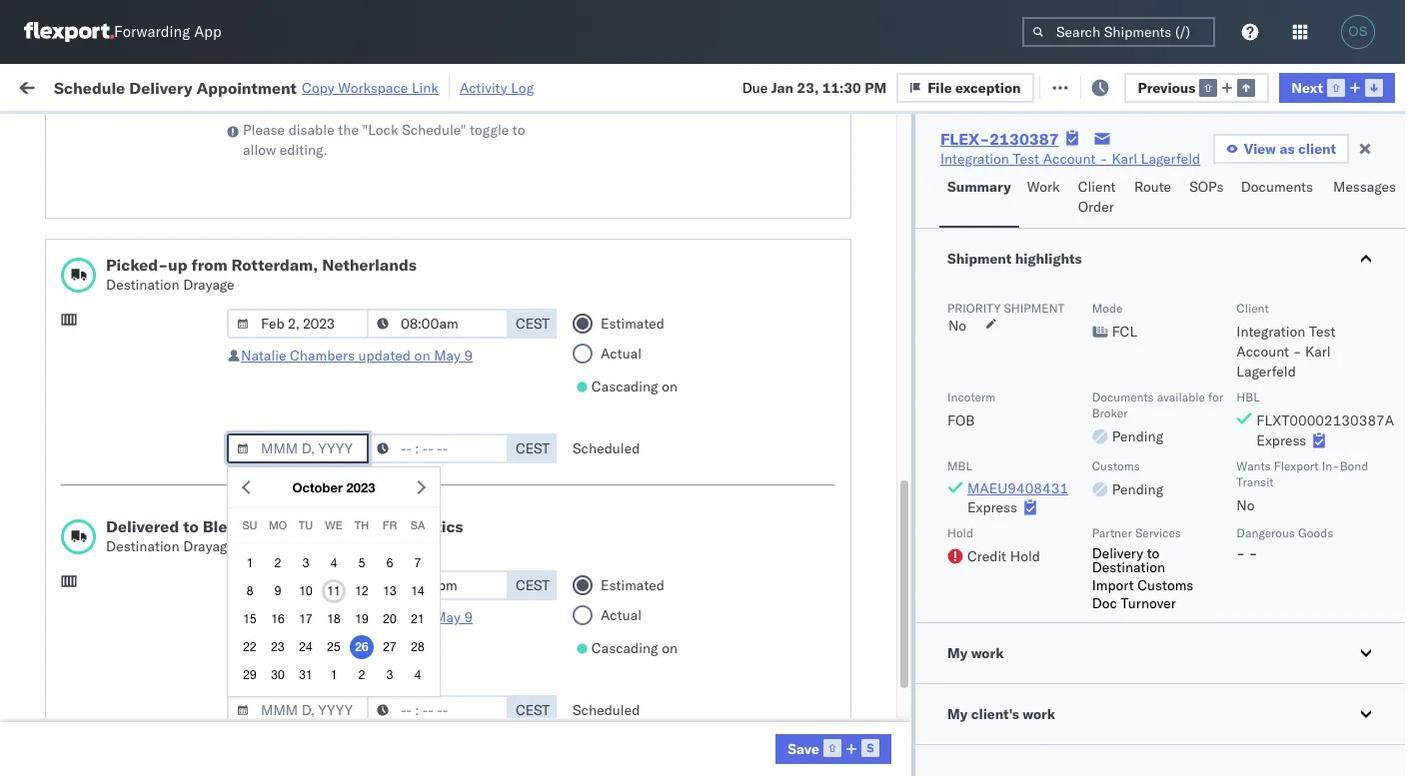 Task type: vqa. For each thing, say whether or not it's contained in the screenshot.


Task type: locate. For each thing, give the bounding box(es) containing it.
3 edt, from the top
[[382, 242, 413, 260]]

jan up 21 at bottom
[[416, 594, 438, 612]]

6 ca from the top
[[46, 603, 65, 621]]

2:59 down deadline
[[322, 198, 352, 216]]

1 vertical spatial natalie chambers updated on may 9 button
[[241, 609, 473, 627]]

1846748 for los
[[1147, 154, 1207, 172]]

los inside confirm pickup from los angeles, ca
[[180, 407, 203, 425]]

schedule"
[[402, 121, 466, 139]]

1 vertical spatial schedule delivery appointment button
[[46, 372, 246, 394]]

cascading on
[[592, 378, 678, 396], [592, 640, 678, 658]]

759
[[368, 77, 394, 95]]

chambers for fashion
[[290, 609, 355, 627]]

1 cascading from the top
[[592, 378, 658, 396]]

client up hbl
[[1237, 301, 1269, 316]]

5, for second schedule pickup from los angeles, ca link
[[446, 242, 459, 260]]

container numbers button
[[1222, 151, 1332, 187]]

lhuu7894563, up flxt00002130387a on the bottom of page
[[1232, 374, 1335, 392]]

schedule pickup from rotterdam, netherlands for schedule pickup from rotterdam, netherlands link related to first the schedule pickup from rotterdam, netherlands button from the bottom of the page
[[46, 715, 260, 753]]

schedule pickup from los angeles, ca button up upload customs clearance documents button
[[46, 230, 284, 272]]

8:30
[[322, 682, 352, 700]]

destination down 'picked-' on the left of the page
[[106, 276, 179, 294]]

confirm inside confirm pickup from los angeles, ca
[[46, 407, 97, 425]]

pending up flex-1893174
[[1112, 481, 1164, 499]]

schedule pickup from rotterdam, netherlands button
[[46, 538, 284, 580], [46, 714, 284, 756]]

import inside button
[[170, 77, 215, 95]]

natalie chambers updated on may 9 for &
[[241, 609, 473, 627]]

:
[[464, 123, 468, 138]]

3 ca from the top
[[46, 339, 65, 357]]

please disable the "lock schedule" toggle to allow editing.
[[243, 121, 525, 159]]

clearance for 1st upload customs clearance documents link from the bottom of the page
[[155, 627, 219, 645]]

0 vertical spatial confirm
[[46, 407, 97, 425]]

schedule pickup from rotterdam, netherlands link for first the schedule pickup from rotterdam, netherlands button from the bottom of the page
[[46, 714, 284, 754]]

21 button
[[406, 608, 430, 632]]

client inside client integration test account - karl lagerfeld incoterm fob
[[1237, 301, 1269, 316]]

3 button down 27 'button'
[[378, 664, 402, 688]]

schedule pickup from los angeles, ca link down delivered
[[46, 582, 284, 622]]

nov for 2nd upload customs clearance documents link from the bottom
[[416, 286, 442, 304]]

drayage down bleckmann
[[183, 538, 235, 556]]

2 vertical spatial edt,
[[382, 242, 413, 260]]

pickup inside confirm pickup from los angeles, ca
[[101, 407, 144, 425]]

2023 for 11:30 pm est, jan 28, 2023
[[474, 638, 509, 656]]

1 vertical spatial 2130384
[[1147, 726, 1207, 744]]

1 horizontal spatial 3
[[387, 669, 393, 683]]

1 natalie from the top
[[241, 347, 286, 365]]

1 upload customs clearance documents from the top
[[46, 275, 219, 313]]

customs inside upload customs clearance documents button
[[95, 275, 151, 293]]

1 vertical spatial my
[[948, 645, 968, 663]]

1889466
[[1147, 330, 1207, 348], [1147, 374, 1207, 392], [1147, 418, 1207, 436], [1147, 462, 1207, 480]]

account
[[1043, 150, 1096, 168], [1237, 343, 1290, 361], [974, 550, 1027, 568], [974, 638, 1027, 656], [974, 682, 1027, 700], [974, 726, 1027, 744]]

pickup for schedule pickup from los angeles, ca link related to flex-1889466
[[109, 319, 152, 337]]

1 horizontal spatial import
[[1092, 577, 1134, 595]]

-- : -- -- text field down 28 button
[[367, 696, 509, 726]]

ocean
[[785, 154, 826, 172], [915, 154, 956, 172], [612, 198, 653, 216], [785, 198, 826, 216], [915, 198, 956, 216], [612, 242, 653, 260], [785, 242, 826, 260], [915, 242, 956, 260], [785, 286, 826, 304], [915, 286, 956, 304], [612, 330, 653, 348], [785, 330, 826, 348], [915, 330, 956, 348], [612, 374, 653, 392], [785, 374, 826, 392], [915, 374, 956, 392], [785, 418, 826, 436], [915, 418, 956, 436], [612, 462, 653, 480], [785, 462, 826, 480], [915, 462, 956, 480], [612, 594, 653, 612], [612, 638, 653, 656]]

1 vertical spatial abcde
[[1362, 462, 1406, 480]]

9
[[464, 347, 473, 365], [275, 585, 281, 599], [464, 609, 473, 627]]

consignee right demo
[[838, 506, 906, 524]]

est,
[[382, 286, 412, 304], [382, 330, 412, 348], [381, 418, 411, 436], [382, 462, 412, 480], [382, 506, 412, 524], [390, 550, 420, 568], [382, 594, 412, 612], [390, 638, 420, 656], [381, 682, 411, 700]]

2023 for 11:30 pm est, jan 23, 2023
[[474, 550, 509, 568]]

-- : -- -- text field for picked-up from rotterdam, netherlands
[[367, 309, 509, 339]]

12
[[355, 585, 369, 599]]

clearance
[[155, 275, 219, 293], [155, 627, 219, 645]]

1 vertical spatial 4
[[415, 669, 421, 683]]

1 vertical spatial my work
[[948, 645, 1004, 663]]

0 vertical spatial natalie chambers updated on may 9 button
[[241, 347, 473, 365]]

0 vertical spatial 2 button
[[266, 552, 290, 576]]

flex-2130384 down 'my work' button
[[1104, 726, 1207, 744]]

my down 'west'
[[948, 645, 968, 663]]

to right the "toggle"
[[513, 121, 525, 139]]

1 lhuu7894563, uetu5238 from the top
[[1232, 330, 1406, 348]]

october
[[292, 480, 343, 496]]

est, for 9:00 am est, dec 24, 2022
[[382, 462, 412, 480]]

estimated for picked-up from rotterdam, netherlands
[[601, 315, 665, 333]]

services
[[1136, 526, 1181, 541]]

schedule pickup from los angeles, ca link down confirm delivery button
[[46, 494, 284, 534]]

0 vertical spatial test12
[[1362, 154, 1406, 172]]

0 horizontal spatial 4
[[331, 557, 337, 571]]

1 vertical spatial 23,
[[444, 418, 466, 436]]

1 vertical spatial mmm d, yyyy text field
[[227, 571, 369, 601]]

netherlands
[[322, 255, 417, 275], [46, 559, 124, 577], [46, 735, 124, 753]]

1 hlxu6269 from the top
[[1338, 154, 1406, 172]]

rotterdam, inside the picked-up from rotterdam, netherlands destination drayage
[[232, 255, 318, 275]]

1 vertical spatial schedule pickup from rotterdam, netherlands button
[[46, 714, 284, 756]]

1 horizontal spatial 3 button
[[378, 664, 402, 688]]

appointment up up
[[164, 197, 246, 215]]

0 horizontal spatial client
[[1078, 178, 1116, 196]]

netherlands inside the picked-up from rotterdam, netherlands destination drayage
[[322, 255, 417, 275]]

2 scheduled from the top
[[573, 702, 640, 720]]

dec up 9:00 am est, dec 24, 2022
[[415, 418, 441, 436]]

1 5, from the top
[[446, 154, 459, 172]]

26
[[355, 640, 369, 655]]

schedule pickup from los angeles, ca down upload customs clearance documents button
[[46, 319, 269, 357]]

cest
[[516, 315, 550, 333], [516, 440, 550, 458], [516, 577, 550, 595], [516, 702, 550, 720]]

for inside documents available for broker
[[1209, 390, 1224, 405]]

am for 2nd upload customs clearance documents link from the bottom
[[356, 286, 379, 304]]

hold right the credit at right bottom
[[1010, 548, 1041, 566]]

mmm d, yyyy text field for picked-up from rotterdam, netherlands -- : -- -- text box
[[227, 434, 369, 464]]

2022 right 9,
[[462, 286, 496, 304]]

0 vertical spatial upload customs clearance documents
[[46, 275, 219, 313]]

4 ceau7522281, hlxu6269 from the top
[[1232, 286, 1406, 304]]

1 2:59 from the top
[[322, 154, 352, 172]]

8 resize handle column header from the left
[[1328, 155, 1352, 777]]

nov for schedule pickup from los angeles, ca link related to flex-1846748
[[417, 154, 443, 172]]

my for 'my work' button
[[948, 645, 968, 663]]

edt, up 2:00 am est, nov 9, 2022
[[382, 242, 413, 260]]

1 vertical spatial flexport
[[742, 506, 794, 524]]

1 flex-1846748 from the top
[[1104, 154, 1207, 172]]

abcde for 7:00 pm est, dec 23, 2022
[[1362, 418, 1406, 436]]

1 button
[[238, 552, 262, 576], [322, 664, 346, 688]]

chambers
[[290, 347, 355, 365], [290, 609, 355, 627]]

1 vertical spatial natalie
[[241, 609, 286, 627]]

1846748 down route
[[1147, 198, 1207, 216]]

3 up 10 button
[[303, 557, 309, 571]]

0 vertical spatial 2:59 am edt, nov 5, 2022
[[322, 154, 497, 172]]

abcde
[[1362, 418, 1406, 436], [1362, 462, 1406, 480]]

blocked,
[[246, 123, 296, 138]]

5 2:59 from the top
[[322, 506, 352, 524]]

resize handle column header
[[286, 155, 310, 777], [508, 155, 532, 777], [578, 155, 602, 777], [708, 155, 732, 777], [838, 155, 862, 777], [1038, 155, 1062, 777], [1198, 155, 1222, 777], [1328, 155, 1352, 777], [1355, 155, 1379, 777]]

0 horizontal spatial work
[[57, 72, 109, 100]]

flex- for 1st the schedule pickup from rotterdam, netherlands button's schedule pickup from rotterdam, netherlands link
[[1104, 550, 1147, 568]]

0 horizontal spatial my work
[[20, 72, 109, 100]]

1 ceau7522281, hlxu6269 from the top
[[1232, 154, 1406, 172]]

flex-1889466 for 2:59 am est, dec 14, 2022
[[1104, 330, 1207, 348]]

confirm down confirm pickup from los angeles, ca
[[46, 461, 97, 479]]

3 for left 3 button
[[303, 557, 309, 571]]

1 scheduled from the top
[[573, 440, 640, 458]]

0 vertical spatial upload
[[46, 275, 91, 293]]

pickup for second schedule pickup from los angeles, ca link
[[109, 231, 152, 249]]

5
[[359, 557, 365, 571]]

6 ocean fcl from the top
[[612, 594, 682, 612]]

los for flex-1662119's "schedule pickup from los angeles, ca" button
[[188, 583, 211, 601]]

clearance inside button
[[155, 275, 219, 293]]

0 horizontal spatial flex-2130387
[[941, 129, 1059, 149]]

my up filtered
[[20, 72, 52, 100]]

1 vertical spatial upload customs clearance documents
[[46, 627, 219, 665]]

work up status ready for work, blocked, in progress
[[219, 77, 253, 95]]

natalie chambers updated on may 9 for netherlands
[[241, 347, 473, 365]]

msdu7304509
[[1232, 506, 1333, 524]]

4 2:59 from the top
[[322, 330, 352, 348]]

mbl/ma
[[1362, 163, 1406, 178]]

schedule pickup from los angeles, ca button for flex-1662119
[[46, 582, 284, 624]]

2:59 am edt, nov 5, 2022 down please disable the "lock schedule" toggle to allow editing.
[[322, 198, 497, 216]]

0 vertical spatial dec
[[416, 330, 442, 348]]

0 vertical spatial import
[[170, 77, 215, 95]]

3 button up 10 button
[[294, 552, 318, 576]]

schedule pickup from los angeles, ca for flex-1662119
[[46, 583, 269, 621]]

test12 for schedule pickup from los angeles, ca link related to flex-1846748
[[1362, 154, 1406, 172]]

sops button
[[1182, 169, 1233, 228]]

natalie down "8" button
[[241, 609, 286, 627]]

estimated for delivered to bleckmann fashion & ls logistics
[[601, 577, 665, 595]]

1 horizontal spatial my work
[[948, 645, 1004, 663]]

in
[[299, 123, 310, 138]]

20
[[383, 613, 397, 627]]

am up 2:00 am est, nov 9, 2022
[[356, 242, 379, 260]]

3 schedule delivery appointment from the top
[[46, 681, 246, 699]]

rotterdam, for first the schedule pickup from rotterdam, netherlands button from the bottom of the page
[[188, 715, 260, 733]]

mmm d, yyyy text field up 17
[[227, 571, 369, 601]]

1 vertical spatial 3
[[387, 669, 393, 683]]

jan for 11:30 pm est, jan 28, 2023
[[423, 638, 445, 656]]

test12 down messages button
[[1362, 242, 1406, 260]]

est, for 7:00 pm est, dec 23, 2022
[[381, 418, 411, 436]]

destination down delivered
[[106, 538, 179, 556]]

integration inside client integration test account - karl lagerfeld incoterm fob
[[1237, 323, 1306, 341]]

am right 9:00
[[356, 462, 379, 480]]

1 horizontal spatial flexport
[[1274, 459, 1319, 474]]

integration test account - karl lagerfeld for 11:30 pm est, jan 23, 2023
[[872, 550, 1132, 568]]

-- : -- -- text field
[[367, 309, 509, 339], [367, 571, 509, 601]]

2 upload customs clearance documents from the top
[[46, 627, 219, 665]]

los for fourth "schedule pickup from los angeles, ca" button from the top
[[188, 495, 211, 513]]

6 resize handle column header from the left
[[1038, 155, 1062, 777]]

upload customs clearance documents inside upload customs clearance documents button
[[46, 275, 219, 313]]

1 schedule delivery appointment button from the top
[[46, 196, 246, 218]]

nov
[[417, 154, 443, 172], [417, 198, 443, 216], [417, 242, 443, 260], [416, 286, 442, 304]]

from for schedule pickup from los angeles, ca link related to flex-1846748
[[156, 143, 185, 161]]

8 button
[[238, 580, 262, 604]]

23, right 7
[[449, 550, 471, 568]]

1 vertical spatial schedule delivery appointment
[[46, 373, 246, 391]]

1 vertical spatial drayage
[[183, 538, 235, 556]]

am for schedule pickup from los angeles, ca link related to flex-1889466
[[356, 330, 379, 348]]

2
[[275, 557, 281, 571], [359, 669, 365, 683]]

1 upload customs clearance documents link from the top
[[46, 274, 284, 314]]

0 horizontal spatial file
[[928, 78, 952, 96]]

2 vertical spatial test12
[[1362, 242, 1406, 260]]

1 abcde from the top
[[1362, 418, 1406, 436]]

work right the client's
[[1023, 706, 1056, 724]]

1 ca from the top
[[46, 163, 65, 181]]

for left hbl
[[1209, 390, 1224, 405]]

1 schedule delivery appointment from the top
[[46, 197, 246, 215]]

0 vertical spatial work
[[219, 77, 253, 95]]

0 horizontal spatial import
[[170, 77, 215, 95]]

est, for 2:00 am est, nov 9, 2022
[[382, 286, 412, 304]]

updated
[[358, 347, 411, 365], [358, 609, 411, 627]]

exception down search shipments (/) "text box"
[[1091, 77, 1157, 95]]

3 flex-1889466 from the top
[[1104, 418, 1207, 436]]

1 horizontal spatial to
[[513, 121, 525, 139]]

os
[[1349, 24, 1368, 39]]

3 2:59 am edt, nov 5, 2022 from the top
[[322, 242, 497, 260]]

0 vertical spatial -- : -- -- text field
[[367, 434, 509, 464]]

lhuu7894563, down hbl
[[1232, 418, 1335, 436]]

drayage
[[183, 276, 235, 294], [183, 538, 235, 556]]

from for 2nd schedule pickup from los angeles, ca link from the bottom
[[156, 495, 185, 513]]

1 vertical spatial mmm d, yyyy text field
[[227, 696, 369, 726]]

23, for 2022
[[444, 418, 466, 436]]

schedule pickup from los angeles, ca button
[[46, 142, 284, 184], [46, 230, 284, 272], [46, 318, 284, 360], [46, 494, 284, 536], [46, 582, 284, 624]]

2 estimated from the top
[[601, 577, 665, 595]]

2:59 up 2:00
[[322, 242, 352, 260]]

4 down 28 button
[[415, 669, 421, 683]]

updated down 13
[[358, 609, 411, 627]]

2130387 down services
[[1147, 550, 1207, 568]]

-- : -- -- text field for delivered to bleckmann fashion & ls logistics
[[367, 696, 509, 726]]

lhuu7894563, uetu5238 for 7:00 pm est, dec 23, 2022
[[1232, 418, 1406, 436]]

0 vertical spatial updated
[[358, 347, 411, 365]]

batch
[[1293, 77, 1332, 95]]

goods
[[1299, 526, 1334, 541]]

schedule delivery appointment for 2:59
[[46, 197, 246, 215]]

2022 up 9:00 am est, dec 24, 2022
[[469, 418, 504, 436]]

fashion
[[293, 517, 353, 537]]

1 test12 from the top
[[1362, 154, 1406, 172]]

2 vertical spatial schedule delivery appointment button
[[46, 680, 246, 702]]

nov for second schedule pickup from los angeles, ca link
[[417, 242, 443, 260]]

import up ready
[[170, 77, 215, 95]]

1 vertical spatial updated
[[358, 609, 411, 627]]

2 vertical spatial to
[[1147, 545, 1160, 563]]

lhuu7894563, up msdu7304509
[[1232, 462, 1335, 480]]

1 vertical spatial may
[[434, 609, 461, 627]]

9 for netherlands
[[464, 347, 473, 365]]

no right the : at the left
[[473, 123, 489, 138]]

0 vertical spatial schedule pickup from rotterdam, netherlands button
[[46, 538, 284, 580]]

Search Shipments (/) text field
[[1023, 17, 1216, 47]]

2 vertical spatial 23,
[[449, 550, 471, 568]]

import down partner
[[1092, 577, 1134, 595]]

angeles, inside confirm pickup from los angeles, ca
[[206, 407, 261, 425]]

5 schedule pickup from los angeles, ca button from the top
[[46, 582, 284, 624]]

1889466 down available
[[1147, 418, 1207, 436]]

flex-1889466 up broker
[[1104, 374, 1207, 392]]

1 confirm from the top
[[46, 407, 97, 425]]

1 schedule pickup from los angeles, ca link from the top
[[46, 142, 284, 182]]

to down services
[[1147, 545, 1160, 563]]

client for integration
[[1237, 301, 1269, 316]]

1 pending from the top
[[1112, 428, 1164, 446]]

integration test account - karl lagerfeld
[[941, 150, 1201, 168], [872, 550, 1132, 568], [872, 638, 1132, 656], [872, 682, 1132, 700], [872, 726, 1132, 744]]

23,
[[797, 78, 819, 96], [444, 418, 466, 436], [449, 550, 471, 568]]

ceau7522281, for schedule pickup from los angeles, ca link related to flex-1846748
[[1232, 154, 1334, 172]]

schedule pickup from los angeles, ca button down ready
[[46, 142, 284, 184]]

schedule delivery appointment for 8:30
[[46, 681, 246, 699]]

container
[[1232, 155, 1285, 170]]

cascading for delivered to bleckmann fashion & ls logistics
[[592, 640, 658, 658]]

1 schedule pickup from rotterdam, netherlands button from the top
[[46, 538, 284, 580]]

actual for delivered to bleckmann fashion & ls logistics
[[601, 607, 642, 625]]

18 button
[[322, 608, 346, 632]]

flex-2130387 down services
[[1104, 550, 1207, 568]]

jan for 11:30 pm est, jan 23, 2023
[[423, 550, 445, 568]]

0 vertical spatial edt,
[[382, 154, 413, 172]]

1 cascading on from the top
[[592, 378, 678, 396]]

my work down 'west'
[[948, 645, 1004, 663]]

scheduled for delivered to bleckmann fashion & ls logistics
[[573, 702, 640, 720]]

lhuu7894563, up hbl
[[1232, 330, 1335, 348]]

2:59 left the th
[[322, 506, 352, 524]]

2 vertical spatial my
[[948, 706, 968, 724]]

1 horizontal spatial 1 button
[[322, 664, 346, 688]]

edt, down please disable the "lock schedule" toggle to allow editing.
[[382, 198, 413, 216]]

drayage down up
[[183, 276, 235, 294]]

delivery inside confirm delivery 'link'
[[101, 461, 152, 479]]

dangerous goods - -
[[1237, 526, 1334, 563]]

0 vertical spatial flexport
[[1274, 459, 1319, 474]]

work up by:
[[57, 72, 109, 100]]

4 lhuu7894563, from the top
[[1232, 462, 1335, 480]]

rotterdam, right up
[[232, 255, 318, 275]]

11:30 for 11:30 pm est, jan 23, 2023
[[322, 550, 361, 568]]

am right 2:00
[[356, 286, 379, 304]]

0 vertical spatial schedule pickup from rotterdam, netherlands link
[[46, 538, 284, 578]]

2:59 up 18
[[322, 594, 352, 612]]

4 flex-1889466 from the top
[[1104, 462, 1207, 480]]

1 uetu5238 from the top
[[1338, 330, 1406, 348]]

los for 4th "schedule pickup from los angeles, ca" button from the bottom
[[188, 231, 211, 249]]

save button
[[776, 735, 892, 765]]

at
[[398, 77, 411, 95]]

my for my client's work button
[[948, 706, 968, 724]]

documents inside button
[[46, 295, 118, 313]]

MMM D, YYYY text field
[[227, 434, 369, 464], [227, 571, 369, 601]]

ca inside confirm pickup from los angeles, ca
[[46, 427, 65, 445]]

to inside please disable the "lock schedule" toggle to allow editing.
[[513, 121, 525, 139]]

2023 right the 28,
[[474, 638, 509, 656]]

2 upload customs clearance documents link from the top
[[46, 626, 284, 666]]

scheduled for picked-up from rotterdam, netherlands
[[573, 440, 640, 458]]

1 vertical spatial client
[[1237, 301, 1269, 316]]

1 drayage from the top
[[183, 276, 235, 294]]

consignee inside button
[[872, 163, 929, 178]]

4 uetu5238 from the top
[[1338, 462, 1406, 480]]

1 vertical spatial 1
[[331, 669, 337, 683]]

work up the client's
[[971, 645, 1004, 663]]

destination inside partner services delivery to destination import customs doc turnover
[[1092, 559, 1166, 577]]

workitem button
[[12, 159, 290, 179]]

-- : -- -- text field
[[367, 434, 509, 464], [367, 696, 509, 726]]

0 vertical spatial 4
[[331, 557, 337, 571]]

fcl
[[656, 198, 682, 216], [656, 242, 682, 260], [1112, 323, 1138, 341], [656, 330, 682, 348], [656, 374, 682, 392], [656, 462, 682, 480], [656, 594, 682, 612], [656, 638, 682, 656]]

edt, for schedule pickup from los angeles, ca link related to flex-1846748
[[382, 154, 413, 172]]

karl
[[1112, 150, 1138, 168], [1306, 343, 1331, 361], [1043, 550, 1069, 568], [1043, 638, 1069, 656], [1043, 682, 1069, 700], [1043, 726, 1069, 744]]

2 vertical spatial 9
[[464, 609, 473, 627]]

confirm pickup from los angeles, ca button
[[46, 406, 284, 448]]

1 horizontal spatial file exception
[[1063, 77, 1157, 95]]

deadline
[[322, 163, 370, 178]]

destination inside the picked-up from rotterdam, netherlands destination drayage
[[106, 276, 179, 294]]

3 uetu5238 from the top
[[1338, 418, 1406, 436]]

1 vertical spatial upload customs clearance documents link
[[46, 626, 284, 666]]

clearance down up
[[155, 275, 219, 293]]

delivery inside partner services delivery to destination import customs doc turnover
[[1092, 545, 1144, 563]]

- inside client integration test account - karl lagerfeld incoterm fob
[[1293, 343, 1302, 361]]

0 vertical spatial mmm d, yyyy text field
[[227, 309, 369, 339]]

os button
[[1336, 9, 1382, 55]]

no inside wants flexport in-bond transit no
[[1237, 497, 1255, 515]]

to inside partner services delivery to destination import customs doc turnover
[[1147, 545, 1160, 563]]

credit hold
[[968, 548, 1041, 566]]

2 2130384 from the top
[[1147, 726, 1207, 744]]

mbl/ma button
[[1352, 159, 1406, 179]]

am for 2:59's schedule delivery appointment link
[[356, 198, 379, 216]]

natalie chambers updated on may 9
[[241, 347, 473, 365], [241, 609, 473, 627]]

0 vertical spatial 2130384
[[1147, 682, 1207, 700]]

6
[[387, 557, 393, 571]]

0 vertical spatial 1
[[247, 557, 253, 571]]

2022 right 24,
[[470, 462, 505, 480]]

nov down snoozed on the top of page
[[417, 198, 443, 216]]

view
[[1244, 140, 1276, 158]]

schedule pickup from los angeles, ca link down upload customs clearance documents button
[[46, 318, 284, 358]]

nov down schedule"
[[417, 154, 443, 172]]

9 inside button
[[275, 585, 281, 599]]

1 vertical spatial schedule pickup from rotterdam, netherlands link
[[46, 714, 284, 754]]

nov for 2:59's schedule delivery appointment link
[[417, 198, 443, 216]]

in-
[[1322, 459, 1340, 474]]

flex-1889466 down available
[[1104, 418, 1207, 436]]

1 schedule pickup from rotterdam, netherlands from the top
[[46, 539, 260, 577]]

batch action
[[1293, 77, 1380, 95]]

2:59 am edt, nov 5, 2022 down schedule"
[[322, 154, 497, 172]]

upload customs clearance documents button
[[46, 274, 284, 316]]

28
[[411, 641, 425, 655]]

nov up 2:00 am est, nov 9, 2022
[[417, 242, 443, 260]]

0 vertical spatial schedule delivery appointment button
[[46, 196, 246, 218]]

dec for 14,
[[416, 330, 442, 348]]

schedule pickup from los angeles, ca button down upload customs clearance documents button
[[46, 318, 284, 360]]

pm for 11:30 pm est, jan 28, 2023
[[364, 638, 386, 656]]

mbl
[[948, 459, 973, 474]]

schedule pickup from rotterdam, netherlands for 1st the schedule pickup from rotterdam, netherlands button's schedule pickup from rotterdam, netherlands link
[[46, 539, 260, 577]]

1 vertical spatial 2130387
[[1147, 550, 1207, 568]]

0 vertical spatial mmm d, yyyy text field
[[227, 434, 369, 464]]

client inside button
[[1078, 178, 1116, 196]]

2 up 9 button
[[275, 557, 281, 571]]

5 am from the top
[[356, 330, 379, 348]]

6 am from the top
[[356, 462, 379, 480]]

schedule pickup from los angeles, ca button down delivered
[[46, 582, 284, 624]]

2022 for schedule pickup from los angeles, ca link related to flex-1846748
[[463, 154, 497, 172]]

my left the client's
[[948, 706, 968, 724]]

pm for 7:00 pm est, dec 23, 2022
[[356, 418, 378, 436]]

3 lhuu7894563, uetu5238 from the top
[[1232, 418, 1406, 436]]

7
[[415, 557, 421, 571]]

1 horizontal spatial no
[[949, 317, 967, 335]]

1 1889466 from the top
[[1147, 330, 1207, 348]]

2 flex-1889466 from the top
[[1104, 374, 1207, 392]]

flex-2130387
[[941, 129, 1059, 149], [1104, 550, 1207, 568]]

flex- for schedule pickup from los angeles, ca link related to flex-1662119
[[1104, 594, 1147, 612]]

express down maeu9408431
[[968, 499, 1018, 517]]

updated for netherlands
[[358, 347, 411, 365]]

schedule pickup from los angeles, ca link for flex-1889466
[[46, 318, 284, 358]]

1 -- : -- -- text field from the top
[[367, 434, 509, 464]]

2 -- : -- -- text field from the top
[[367, 571, 509, 601]]

0 vertical spatial flex-2130384
[[1104, 682, 1207, 700]]

ca for confirm pickup from los angeles, ca link
[[46, 427, 65, 445]]

broker
[[1092, 406, 1128, 421]]

2:59 am edt, nov 5, 2022 up 2:00 am est, nov 9, 2022
[[322, 242, 497, 260]]

3 2:59 from the top
[[322, 242, 352, 260]]

message (0)
[[269, 77, 351, 95]]

dec left '14,'
[[416, 330, 442, 348]]

3 schedule delivery appointment link from the top
[[46, 680, 246, 700]]

0 vertical spatial 1846748
[[1147, 154, 1207, 172]]

flex-2130384 down turnover
[[1104, 682, 1207, 700]]

5 ca from the top
[[46, 515, 65, 533]]

from inside confirm pickup from los angeles, ca
[[147, 407, 177, 425]]

2 drayage from the top
[[183, 538, 235, 556]]

bleckmann
[[203, 517, 289, 537]]

2:00 am est, nov 9, 2022
[[322, 286, 496, 304]]

lhuu7894563, for 9:00 am est, dec 24, 2022
[[1232, 462, 1335, 480]]

dec
[[416, 330, 442, 348], [415, 418, 441, 436], [416, 462, 442, 480]]

test12 down messages
[[1362, 198, 1406, 216]]

karl inside client integration test account - karl lagerfeld incoterm fob
[[1306, 343, 1331, 361]]

3 flex-1846748 from the top
[[1104, 286, 1207, 304]]

1 horizontal spatial express
[[1257, 432, 1307, 450]]

express for mbl
[[968, 499, 1018, 517]]

am up 19
[[356, 594, 379, 612]]

2022 up 2:00 am est, nov 9, 2022
[[463, 242, 497, 260]]

1 vertical spatial netherlands
[[46, 559, 124, 577]]

1 vertical spatial test12
[[1362, 198, 1406, 216]]

actual for picked-up from rotterdam, netherlands
[[601, 345, 642, 363]]

flex-1846748 up route
[[1104, 154, 1207, 172]]

flex-1846748 button
[[1072, 149, 1211, 177], [1072, 149, 1211, 177], [1072, 193, 1211, 221], [1072, 193, 1211, 221], [1072, 281, 1211, 309], [1072, 281, 1211, 309]]

1 vertical spatial import
[[1092, 577, 1134, 595]]

delivery
[[129, 77, 193, 97], [109, 197, 160, 215], [109, 373, 160, 391], [101, 461, 152, 479], [1092, 545, 1144, 563], [109, 681, 160, 699]]

may down 9,
[[434, 347, 461, 365]]

2022
[[463, 154, 497, 172], [463, 198, 497, 216], [463, 242, 497, 260], [462, 286, 496, 304], [470, 330, 505, 348], [469, 418, 504, 436], [470, 462, 505, 480]]

1 vertical spatial flex-1846748
[[1104, 198, 1207, 216]]

integration test account - karl lagerfeld link
[[941, 149, 1201, 169]]

2023 right 30,
[[465, 682, 500, 700]]

1 ceau7522281, from the top
[[1232, 154, 1334, 172]]

3 ocean fcl from the top
[[612, 330, 682, 348]]

1 -- : -- -- text field from the top
[[367, 309, 509, 339]]

-- : -- -- text field for picked-up from rotterdam, netherlands
[[367, 434, 509, 464]]

from inside the picked-up from rotterdam, netherlands destination drayage
[[191, 255, 228, 275]]

23, up 24,
[[444, 418, 466, 436]]

flex-1846748 down route
[[1104, 198, 1207, 216]]

2 cascading on from the top
[[592, 640, 678, 658]]

13,
[[441, 506, 463, 524]]

3 ceau7522281, from the top
[[1232, 242, 1334, 260]]

confirm pickup from los angeles, ca
[[46, 407, 261, 445]]

destination inside delivered to bleckmann fashion & ls logistics destination drayage
[[106, 538, 179, 556]]

2 am from the top
[[356, 198, 379, 216]]

order
[[1078, 198, 1114, 216]]

am down "lock
[[356, 154, 379, 172]]

1 1846748 from the top
[[1147, 154, 1207, 172]]

3 test12 from the top
[[1362, 242, 1406, 260]]

2023 for 2:59 am est, jan 25, 2023
[[466, 594, 501, 612]]

from for schedule pickup from los angeles, ca link related to flex-1662119
[[156, 583, 185, 601]]

forwarding app
[[114, 22, 222, 41]]

2 5, from the top
[[446, 198, 459, 216]]

dec for 23,
[[415, 418, 441, 436]]

clearance for 2nd upload customs clearance documents link from the bottom
[[155, 275, 219, 293]]

schedule delivery appointment link for 2:59
[[46, 196, 246, 216]]

express up wants
[[1257, 432, 1307, 450]]

0 vertical spatial actual
[[601, 345, 642, 363]]

2 -- : -- -- text field from the top
[[367, 696, 509, 726]]

1 button right 31 button at the left bottom
[[322, 664, 346, 688]]

test12 for second schedule pickup from los angeles, ca link
[[1362, 242, 1406, 260]]

0 horizontal spatial work
[[219, 77, 253, 95]]

schedule delivery appointment button for 8:30 pm est, jan 30, 2023
[[46, 680, 246, 702]]

2130384 down 1662119
[[1147, 682, 1207, 700]]

exception up flex-2130387 link
[[956, 78, 1021, 96]]

am for 2nd schedule pickup from los angeles, ca link from the bottom
[[356, 506, 379, 524]]

dangerous
[[1237, 526, 1295, 541]]

1 vertical spatial edt,
[[382, 198, 413, 216]]

1 vertical spatial chambers
[[290, 609, 355, 627]]

1 vertical spatial pending
[[1112, 481, 1164, 499]]

1 actual from the top
[[601, 345, 642, 363]]

4 button down 28 button
[[406, 664, 430, 688]]

8 am from the top
[[356, 594, 379, 612]]

1 vertical spatial 1846748
[[1147, 198, 1207, 216]]

0 vertical spatial no
[[473, 123, 489, 138]]

11:30 pm est, jan 23, 2023
[[322, 550, 509, 568]]

uetu5238 for 9:00 am est, dec 24, 2022
[[1338, 462, 1406, 480]]

0 vertical spatial destination
[[106, 276, 179, 294]]

MMM D, YYYY text field
[[227, 309, 369, 339], [227, 696, 369, 726]]

1 flex-1889466 from the top
[[1104, 330, 1207, 348]]

9 right '25,'
[[464, 609, 473, 627]]

0 vertical spatial 1 button
[[238, 552, 262, 576]]

2 schedule delivery appointment from the top
[[46, 373, 246, 391]]

2 pending from the top
[[1112, 481, 1164, 499]]

flex- for 2:59's schedule delivery appointment link
[[1104, 198, 1147, 216]]

2 abcde from the top
[[1362, 462, 1406, 480]]

nyku9743990
[[1232, 682, 1330, 700], [1232, 726, 1330, 744]]

my
[[20, 72, 52, 100], [948, 645, 968, 663], [948, 706, 968, 724]]

2 button down 26 'button'
[[350, 664, 374, 688]]

-- : -- -- text field for delivered to bleckmann fashion & ls logistics
[[367, 571, 509, 601]]

0 horizontal spatial express
[[968, 499, 1018, 517]]

id
[[1097, 163, 1109, 178]]

1 2130384 from the top
[[1147, 682, 1207, 700]]

1 horizontal spatial work
[[1027, 178, 1060, 196]]

confirm inside 'link'
[[46, 461, 97, 479]]

file up flex-2130387 link
[[928, 78, 952, 96]]



Task type: describe. For each thing, give the bounding box(es) containing it.
upload customs clearance documents for 2nd upload customs clearance documents link from the bottom
[[46, 275, 219, 313]]

flex-1889466 for 9:00 am est, dec 24, 2022
[[1104, 462, 1207, 480]]

account inside client integration test account - karl lagerfeld incoterm fob
[[1237, 343, 1290, 361]]

workitem
[[22, 163, 74, 178]]

18
[[327, 613, 341, 627]]

7 resize handle column header from the left
[[1198, 155, 1222, 777]]

mode
[[1092, 301, 1123, 316]]

2 lhuu7894563, uetu5238 from the top
[[1232, 374, 1406, 392]]

2 mmm d, yyyy text field from the top
[[227, 696, 369, 726]]

status ready for work, blocked, in progress
[[110, 123, 363, 138]]

pm for 8:30 pm est, jan 30, 2023
[[356, 682, 378, 700]]

flexport. image
[[24, 22, 114, 42]]

documents inside documents available for broker
[[1092, 390, 1154, 405]]

upload customs clearance documents for 1st upload customs clearance documents link from the bottom of the page
[[46, 627, 219, 665]]

10 button
[[294, 580, 318, 604]]

numbers
[[1232, 171, 1281, 186]]

my work inside button
[[948, 645, 1004, 663]]

flex- for confirm pickup from los angeles, ca link
[[1104, 418, 1147, 436]]

14 button
[[406, 580, 430, 604]]

0 horizontal spatial exception
[[956, 78, 1021, 96]]

9:00
[[322, 462, 352, 480]]

hbl
[[1237, 390, 1260, 405]]

2:59 for second schedule pickup from los angeles, ca link
[[322, 242, 352, 260]]

appointment down the 22
[[164, 681, 246, 699]]

1 horizontal spatial file
[[1063, 77, 1088, 95]]

0 horizontal spatial 2130387
[[990, 129, 1059, 149]]

2 for the left 2 button
[[275, 557, 281, 571]]

appointment up confirm pickup from los angeles, ca link
[[164, 373, 246, 391]]

2:00
[[322, 286, 352, 304]]

5 resize handle column header from the left
[[838, 155, 862, 777]]

delivered
[[106, 517, 179, 537]]

1 horizontal spatial exception
[[1091, 77, 1157, 95]]

2022 down the : at the left
[[463, 198, 497, 216]]

19 button
[[350, 608, 374, 632]]

5 button
[[350, 552, 374, 576]]

natalie chambers updated on may 9 button for &
[[241, 609, 473, 627]]

flex
[[1072, 163, 1094, 178]]

edt, for second schedule pickup from los angeles, ca link
[[382, 242, 413, 260]]

4 ocean fcl from the top
[[612, 374, 682, 392]]

1846748 for documents
[[1147, 286, 1207, 304]]

2 schedule pickup from los angeles, ca button from the top
[[46, 230, 284, 272]]

2 flex-1846748 from the top
[[1104, 198, 1207, 216]]

from for schedule pickup from los angeles, ca link related to flex-1889466
[[156, 319, 185, 337]]

2 for bottommost 2 button
[[359, 669, 365, 683]]

0 vertical spatial work
[[57, 72, 109, 100]]

messages
[[1334, 178, 1397, 196]]

27 button
[[378, 636, 402, 660]]

test inside client integration test account - karl lagerfeld incoterm fob
[[1309, 323, 1336, 341]]

work button
[[1019, 169, 1070, 228]]

2 flex-2130384 from the top
[[1104, 726, 1207, 744]]

0 horizontal spatial file exception
[[928, 78, 1021, 96]]

3 cest from the top
[[516, 577, 550, 595]]

1 horizontal spatial work
[[971, 645, 1004, 663]]

my client's work button
[[916, 685, 1406, 745]]

jan for 2:59 am est, jan 13, 2023
[[416, 506, 438, 524]]

0 vertical spatial my
[[20, 72, 52, 100]]

23
[[271, 641, 285, 655]]

activity log button
[[460, 76, 534, 99]]

express for hbl
[[1257, 432, 1307, 450]]

chambers for rotterdam,
[[290, 347, 355, 365]]

toggle
[[470, 121, 509, 139]]

27
[[383, 641, 397, 655]]

14
[[411, 585, 425, 599]]

snoozed
[[418, 123, 464, 138]]

2 schedule pickup from rotterdam, netherlands button from the top
[[46, 714, 284, 756]]

2 2:59 am edt, nov 5, 2022 from the top
[[322, 198, 497, 216]]

4 schedule pickup from los angeles, ca link from the top
[[46, 494, 284, 534]]

ca for schedule pickup from los angeles, ca link related to flex-1846748
[[46, 163, 65, 181]]

schedule delivery appointment link for 8:30
[[46, 680, 246, 700]]

0 horizontal spatial flexport
[[742, 506, 794, 524]]

1 horizontal spatial 1
[[331, 669, 337, 683]]

2 2:59 from the top
[[322, 198, 352, 216]]

shipment highlights
[[948, 250, 1082, 268]]

link
[[412, 78, 439, 96]]

lhuu7894563, uetu5238 for 2:59 am est, dec 14, 2022
[[1232, 330, 1406, 348]]

9:00 am est, dec 24, 2022
[[322, 462, 505, 480]]

gvcu5265864
[[1232, 550, 1330, 568]]

filtered
[[20, 122, 69, 140]]

upload inside button
[[46, 275, 91, 293]]

route button
[[1127, 169, 1182, 228]]

schedule pickup from los angeles, ca button for flex-1846748
[[46, 142, 284, 184]]

3 hlxu6269 from the top
[[1338, 242, 1406, 260]]

next button
[[1280, 72, 1396, 102]]

snoozed : no
[[418, 123, 489, 138]]

summary button
[[940, 169, 1019, 228]]

natalie chambers updated on may 9 button for netherlands
[[241, 347, 473, 365]]

2 uetu5238 from the top
[[1338, 374, 1406, 392]]

2:59 for schedule pickup from los angeles, ca link related to flex-1846748
[[322, 154, 352, 172]]

rotterdam, for 1st the schedule pickup from rotterdam, netherlands button
[[188, 539, 260, 557]]

message
[[269, 77, 325, 95]]

2 zimu30 from the top
[[1362, 726, 1406, 744]]

21
[[411, 613, 425, 627]]

0 horizontal spatial 1 button
[[238, 552, 262, 576]]

2 upload from the top
[[46, 627, 91, 645]]

documents inside button
[[1241, 178, 1314, 196]]

shipment
[[948, 250, 1012, 268]]

1 zimu30 from the top
[[1362, 682, 1406, 700]]

am for schedule pickup from los angeles, ca link related to flex-1846748
[[356, 154, 379, 172]]

natalie for fashion
[[241, 609, 286, 627]]

2 vertical spatial netherlands
[[46, 735, 124, 753]]

0 vertical spatial 4 button
[[322, 552, 346, 576]]

2 vertical spatial work
[[1023, 706, 1056, 724]]

2022 for second schedule pickup from los angeles, ca link
[[463, 242, 497, 260]]

copy workspace link button
[[302, 78, 439, 96]]

2022 for schedule pickup from los angeles, ca link related to flex-1889466
[[470, 330, 505, 348]]

client's
[[971, 706, 1019, 724]]

container numbers
[[1232, 155, 1285, 186]]

cascading on for picked-up from rotterdam, netherlands
[[592, 378, 678, 396]]

customs inside partner services delivery to destination import customs doc turnover
[[1138, 577, 1194, 595]]

los for confirm pickup from los angeles, ca button
[[180, 407, 203, 425]]

lhuu7894563, for 2:59 am est, dec 14, 2022
[[1232, 330, 1335, 348]]

schedule delivery appointment copy workspace link
[[54, 77, 439, 97]]

month  2023-10 element
[[234, 550, 433, 690]]

am for schedule pickup from los angeles, ca link related to flex-1662119
[[356, 594, 379, 612]]

schedule pickup from los angeles, ca for flex-1846748
[[46, 143, 269, 181]]

0 vertical spatial 23,
[[797, 78, 819, 96]]

jan for 8:30 pm est, jan 30, 2023
[[415, 682, 437, 700]]

import work button
[[162, 64, 261, 109]]

schedule pickup from los angeles, ca for flex-1889466
[[46, 319, 269, 357]]

confirm delivery link
[[46, 460, 152, 480]]

previous button
[[1124, 72, 1270, 102]]

credit
[[968, 548, 1007, 566]]

4 schedule pickup from los angeles, ca from the top
[[46, 495, 269, 533]]

1889466 for 9:00 am est, dec 24, 2022
[[1147, 462, 1207, 480]]

17
[[299, 613, 313, 627]]

0 horizontal spatial 3 button
[[294, 552, 318, 576]]

9 resize handle column header from the left
[[1355, 155, 1379, 777]]

flex- for schedule pickup from los angeles, ca link related to flex-1889466
[[1104, 330, 1147, 348]]

24 button
[[294, 636, 318, 660]]

jan right the due
[[772, 78, 794, 96]]

0 vertical spatial flex-2130387
[[941, 129, 1059, 149]]

&
[[357, 517, 368, 537]]

flex- for schedule delivery appointment link for 8:30
[[1104, 682, 1147, 700]]

import inside partner services delivery to destination import customs doc turnover
[[1092, 577, 1134, 595]]

mmm d, yyyy text field for -- : -- -- text field related to delivered to bleckmann fashion & ls logistics
[[227, 571, 369, 601]]

work,
[[211, 123, 243, 138]]

0 horizontal spatial 1
[[247, 557, 253, 571]]

30,
[[440, 682, 462, 700]]

15
[[243, 613, 257, 627]]

client for order
[[1078, 178, 1116, 196]]

1 vertical spatial flex-2130387
[[1104, 550, 1207, 568]]

route
[[1135, 178, 1172, 196]]

drayage inside delivered to bleckmann fashion & ls logistics destination drayage
[[183, 538, 235, 556]]

schedule delivery appointment button for 2:59 am edt, nov 5, 2022
[[46, 196, 246, 218]]

1 vertical spatial 3 button
[[378, 664, 402, 688]]

2 hlxu6269 from the top
[[1338, 198, 1406, 216]]

cascading for picked-up from rotterdam, netherlands
[[592, 378, 658, 396]]

7:00
[[322, 418, 352, 436]]

2 1889466 from the top
[[1147, 374, 1207, 392]]

from for second schedule pickup from los angeles, ca link
[[156, 231, 185, 249]]

0 vertical spatial hold
[[948, 526, 974, 541]]

1662119
[[1147, 594, 1207, 612]]

8
[[247, 585, 253, 599]]

ceau7522281, hlxu6269 for schedule pickup from los angeles, ca link related to flex-1846748
[[1232, 154, 1406, 172]]

picked-up from rotterdam, netherlands destination drayage
[[106, 255, 417, 294]]

2 schedule pickup from los angeles, ca link from the top
[[46, 230, 284, 270]]

0 horizontal spatial no
[[473, 123, 489, 138]]

17 button
[[294, 608, 318, 632]]

to inside delivered to bleckmann fashion & ls logistics destination drayage
[[183, 517, 199, 537]]

forwarding
[[114, 22, 190, 41]]

1 ocean fcl from the top
[[612, 198, 682, 216]]

2 lhuu7894563, from the top
[[1232, 374, 1335, 392]]

messages button
[[1326, 169, 1406, 228]]

2 edt, from the top
[[382, 198, 413, 216]]

2 cest from the top
[[516, 440, 550, 458]]

2:59 am edt, nov 5, 2022 for second schedule pickup from los angeles, ca link
[[322, 242, 497, 260]]

759 at risk
[[368, 77, 438, 95]]

1 vertical spatial 2 button
[[350, 664, 374, 688]]

consignee for bookings test consignee
[[964, 506, 1031, 524]]

integration test account - karl lagerfeld for 8:30 pm est, jan 30, 2023
[[872, 682, 1132, 700]]

uetu5238 for 2:59 am est, dec 14, 2022
[[1338, 330, 1406, 348]]

2 schedule pickup from los angeles, ca from the top
[[46, 231, 269, 269]]

bond
[[1340, 459, 1369, 474]]

3 resize handle column header from the left
[[578, 155, 602, 777]]

2 schedule delivery appointment button from the top
[[46, 372, 246, 394]]

19
[[355, 613, 369, 627]]

25 button
[[322, 636, 346, 660]]

1 vertical spatial work
[[1027, 178, 1060, 196]]

2 ocean fcl from the top
[[612, 242, 682, 260]]

2023 up the th
[[346, 480, 375, 496]]

2 schedule delivery appointment link from the top
[[46, 372, 246, 392]]

su
[[242, 519, 257, 532]]

5 ocean fcl from the top
[[612, 462, 682, 480]]

batch action button
[[1262, 71, 1393, 101]]

1893174
[[1147, 506, 1207, 524]]

1 vertical spatial no
[[949, 317, 967, 335]]

23 button
[[266, 636, 290, 660]]

flexport inside wants flexport in-bond transit no
[[1274, 459, 1319, 474]]

client integration test account - karl lagerfeld incoterm fob
[[948, 301, 1336, 430]]

available
[[1157, 390, 1206, 405]]

0 vertical spatial my work
[[20, 72, 109, 100]]

1 mmm d, yyyy text field from the top
[[227, 309, 369, 339]]

ca for schedule pickup from los angeles, ca link related to flex-1662119
[[46, 603, 65, 621]]

4 schedule pickup from los angeles, ca button from the top
[[46, 494, 284, 536]]

2:59 am edt, nov 5, 2022 for schedule pickup from los angeles, ca link related to flex-1846748
[[322, 154, 497, 172]]

maeu9
[[1362, 638, 1406, 656]]

4 cest from the top
[[516, 702, 550, 720]]

dec for 24,
[[416, 462, 442, 480]]

th
[[355, 519, 369, 532]]

2 ceau7522281, hlxu6269 from the top
[[1232, 198, 1406, 216]]

shipment highlights button
[[916, 229, 1406, 289]]

bookings test consignee
[[872, 506, 1031, 524]]

1 resize handle column header from the left
[[286, 155, 310, 777]]

2 nyku9743990 from the top
[[1232, 726, 1330, 744]]

action
[[1335, 77, 1380, 95]]

integration inside integration test account - karl lagerfeld link
[[941, 150, 1010, 168]]

flex-1889466 for 7:00 pm est, dec 23, 2022
[[1104, 418, 1207, 436]]

2023 for 8:30 pm est, jan 30, 2023
[[465, 682, 500, 700]]

ca for second schedule pickup from los angeles, ca link
[[46, 251, 65, 269]]

for for ready
[[192, 123, 208, 138]]

pending for customs
[[1112, 481, 1164, 499]]

for for available
[[1209, 390, 1224, 405]]

24,
[[445, 462, 467, 480]]

1 nyku9743990 from the top
[[1232, 682, 1330, 700]]

flex- for 2nd upload customs clearance documents link from the bottom
[[1104, 286, 1147, 304]]

appointment up status ready for work, blocked, in progress
[[196, 77, 297, 97]]

4 resize handle column header from the left
[[708, 155, 732, 777]]

2 1846748 from the top
[[1147, 198, 1207, 216]]

3 for bottommost 3 button
[[387, 669, 393, 683]]

2023 for 2:59 am est, jan 13, 2023
[[466, 506, 501, 524]]

Search Work text field
[[733, 71, 950, 101]]

due jan 23, 11:30 pm
[[742, 78, 887, 96]]

activity log
[[460, 78, 534, 96]]

30
[[271, 669, 285, 683]]

consignee for flexport demo consignee
[[838, 506, 906, 524]]

drayage inside the picked-up from rotterdam, netherlands destination drayage
[[183, 276, 235, 294]]

ca for 2nd schedule pickup from los angeles, ca link from the bottom
[[46, 515, 65, 533]]

0 horizontal spatial 2 button
[[266, 552, 290, 576]]

4 hlxu6269 from the top
[[1338, 286, 1406, 304]]

uetu5238 for 7:00 pm est, dec 23, 2022
[[1338, 418, 1406, 436]]

2 resize handle column header from the left
[[508, 155, 532, 777]]

ca for schedule pickup from los angeles, ca link related to flex-1889466
[[46, 339, 65, 357]]

ceau7522281, hlxu6269 for second schedule pickup from los angeles, ca link
[[1232, 242, 1406, 260]]

up
[[168, 255, 187, 275]]

1 vertical spatial hold
[[1010, 548, 1041, 566]]

2:59 for schedule pickup from los angeles, ca link related to flex-1662119
[[322, 594, 352, 612]]

1 cest from the top
[[516, 315, 550, 333]]

est, for 2:59 am est, jan 25, 2023
[[382, 594, 412, 612]]

confirm pickup from los angeles, ca link
[[46, 406, 284, 446]]

1 horizontal spatial 4 button
[[406, 664, 430, 688]]

activity
[[460, 78, 507, 96]]

0 vertical spatial 11:30
[[822, 78, 861, 96]]

1 horizontal spatial 4
[[415, 669, 421, 683]]

pickup for confirm pickup from los angeles, ca link
[[101, 407, 144, 425]]

flex-1846748 for documents
[[1104, 286, 1207, 304]]

vandelay west
[[872, 594, 965, 612]]

flex-1846748 for los
[[1104, 154, 1207, 172]]

28,
[[449, 638, 471, 656]]

lagerfeld inside client integration test account - karl lagerfeld incoterm fob
[[1237, 363, 1296, 381]]

9 for &
[[464, 609, 473, 627]]

7 ocean fcl from the top
[[612, 638, 682, 656]]

14,
[[445, 330, 467, 348]]

1 flex-2130384 from the top
[[1104, 682, 1207, 700]]

ceau7522281, for 2nd upload customs clearance documents link from the bottom
[[1232, 286, 1334, 304]]

1889466 for 7:00 pm est, dec 23, 2022
[[1147, 418, 1207, 436]]

flex id
[[1072, 163, 1109, 178]]



